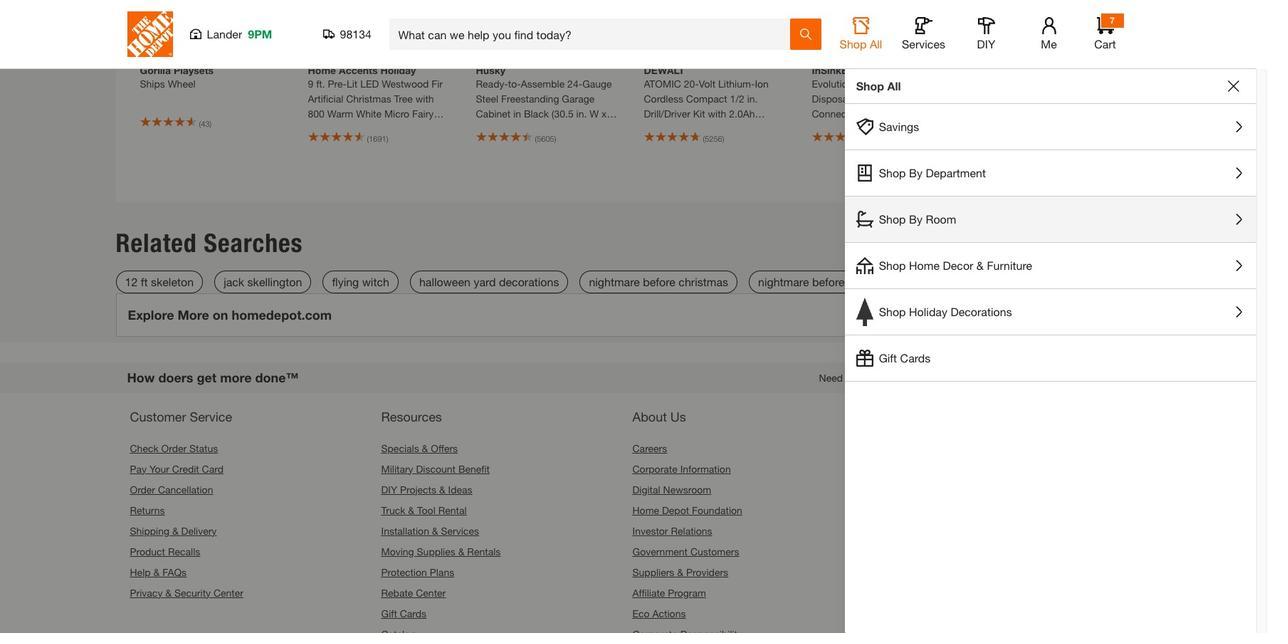 Task type: vqa. For each thing, say whether or not it's contained in the screenshot.
with to the left
yes



Task type: locate. For each thing, give the bounding box(es) containing it.
& for installation & services
[[432, 525, 438, 537]]

2 nightmare from the left
[[759, 275, 809, 288]]

home for home accents holiday 9 ft. pre-lit led westwood fir artificial christmas tree with 800 warm white micro fairy lights
[[308, 64, 336, 76]]

with down sink
[[1053, 107, 1072, 119]]

1 halloween from the left
[[419, 275, 471, 288]]

order
[[161, 442, 187, 454], [130, 483, 155, 495]]

by left room
[[910, 212, 923, 226]]

2 horizontal spatial with
[[1053, 107, 1072, 119]]

h up almond
[[1008, 92, 1015, 104]]

0 vertical spatial diy
[[978, 37, 996, 51]]

0 horizontal spatial christmas
[[679, 275, 729, 288]]

shop inside shop by room button
[[879, 212, 906, 226]]

affiliate
[[633, 587, 665, 599]]

1 horizontal spatial halloween
[[901, 275, 952, 288]]

menu
[[845, 104, 1257, 382]]

husky
[[476, 64, 506, 76]]

investor relations
[[633, 525, 713, 537]]

diy up sonoma
[[978, 37, 996, 51]]

& right the decor
[[977, 259, 984, 272]]

program
[[668, 587, 706, 599]]

0 horizontal spatial gift cards
[[381, 607, 427, 619]]

diy inside button
[[978, 37, 996, 51]]

ft
[[141, 275, 148, 288]]

nightmare for nightmare before christmas halloween decorations
[[759, 275, 809, 288]]

services up "garbage"
[[902, 37, 946, 51]]

decorators
[[1011, 64, 1065, 76]]

(1-
[[1052, 371, 1064, 384]]

w down the garage
[[590, 107, 599, 119]]

1 vertical spatial h
[[503, 122, 510, 134]]

in. left d)
[[543, 122, 554, 134]]

shop inside shop home decor & furniture button
[[879, 259, 906, 272]]

halloween
[[419, 275, 471, 288], [901, 275, 952, 288]]

7
[[1110, 15, 1115, 26]]

0 vertical spatial gift cards link
[[845, 335, 1257, 381]]

privacy
[[130, 587, 163, 599]]

2 before from the left
[[813, 275, 845, 288]]

( for 20-
[[703, 134, 705, 143]]

1 horizontal spatial all
[[888, 79, 901, 93]]

gift up "please" at bottom
[[879, 351, 897, 365]]

lights
[[308, 122, 335, 134]]

nightmare before christmas
[[589, 275, 729, 288]]

ion
[[755, 77, 769, 89]]

24-
[[568, 77, 583, 89]]

center down plans
[[416, 587, 446, 599]]

1 decorations from the left
[[499, 275, 559, 288]]

& up supplies
[[432, 525, 438, 537]]

& right help
[[153, 566, 160, 578]]

x left "22"
[[1060, 77, 1065, 89]]

black
[[524, 107, 549, 119]]

shop down ( 1571 )
[[879, 166, 906, 179]]

0 vertical spatial services
[[902, 37, 946, 51]]

offers
[[431, 442, 458, 454]]

savings
[[879, 120, 920, 133]]

1571
[[873, 134, 891, 143]]

1 in from the left
[[514, 107, 521, 119]]

2 decorations from the left
[[955, 275, 1016, 288]]

careers link
[[633, 442, 668, 454]]

shop inside shop all button
[[840, 37, 867, 51]]

1 horizontal spatial in
[[980, 107, 988, 119]]

shop left room
[[879, 212, 906, 226]]

shop all inside button
[[840, 37, 883, 51]]

0 horizontal spatial gift
[[381, 607, 397, 619]]

x left the 18.3
[[513, 122, 518, 134]]

( down gorilla playsets ships wheel
[[199, 119, 201, 128]]

0 horizontal spatial in
[[514, 107, 521, 119]]

shop inside shop holiday decorations button
[[879, 305, 906, 318]]

in down '34' at the top right of the page
[[980, 107, 988, 119]]

all right 1
[[888, 79, 901, 93]]

husky ready-to-assemble 24-gauge steel freestanding garage cabinet in black (30.5 in. w x 72 in. h x 18.3 in. d)
[[476, 64, 612, 134]]

about us
[[633, 408, 686, 424]]

led
[[360, 77, 379, 89]]

1 horizontal spatial gift
[[879, 351, 897, 365]]

h down cabinet
[[503, 122, 510, 134]]

atomic 20-volt lithium-ion cordless compact 1/2 in. drill/driver kit with 2.0ah battery, charger and bag image
[[637, 0, 794, 54]]

0 horizontal spatial holiday
[[381, 64, 416, 76]]

0 horizontal spatial all
[[870, 37, 883, 51]]

services inside button
[[902, 37, 946, 51]]

w up sink
[[1048, 77, 1057, 89]]

1 horizontal spatial w
[[1048, 77, 1057, 89]]

& inside button
[[977, 259, 984, 272]]

1 by from the top
[[910, 166, 923, 179]]

1 before from the left
[[643, 275, 676, 288]]

gorilla
[[140, 64, 171, 76]]

corporate
[[633, 463, 678, 475]]

1 horizontal spatial services
[[902, 37, 946, 51]]

0 horizontal spatial 800-
[[962, 371, 983, 384]]

before for nightmare before christmas
[[643, 275, 676, 288]]

home up ft.
[[308, 64, 336, 76]]

garbage
[[904, 77, 943, 89]]

with right kit
[[708, 107, 727, 119]]

0 vertical spatial h
[[1008, 92, 1015, 104]]

nightmare before christmas halloween decorations
[[759, 275, 1016, 288]]

0 horizontal spatial diy
[[381, 483, 397, 495]]

continuous
[[853, 107, 904, 119]]

gift cards link down shop holiday decorations button at the right of the page
[[845, 335, 1257, 381]]

w inside the husky ready-to-assemble 24-gauge steel freestanding garage cabinet in black (30.5 in. w x 72 in. h x 18.3 in. d)
[[590, 107, 599, 119]]

your
[[150, 463, 169, 475]]

witch
[[362, 275, 390, 288]]

halloween down shop home decor & furniture at the top of the page
[[901, 275, 952, 288]]

shipping & delivery
[[130, 525, 217, 537]]

h inside home decorators collection sonoma 48 in. w x 22 in. d x 34 in. h single sink bath vanity in almond latte with carrara marble top
[[1008, 92, 1015, 104]]

shop inside shop by department button
[[879, 166, 906, 179]]

installation
[[381, 525, 429, 537]]

) for husky ready-to-assemble 24-gauge steel freestanding garage cabinet in black (30.5 in. w x 72 in. h x 18.3 in. d)
[[555, 134, 556, 143]]

drill/driver
[[644, 107, 691, 119]]

nightmare before christmas link
[[580, 270, 738, 293]]

doers
[[158, 369, 193, 385]]

1 horizontal spatial before
[[813, 275, 845, 288]]

0 horizontal spatial gift cards link
[[381, 607, 427, 619]]

& left tool
[[408, 504, 415, 516]]

in. right '1/2'
[[748, 92, 758, 104]]

& down 'faqs'
[[165, 587, 172, 599]]

gift cards link down rebate
[[381, 607, 427, 619]]

artificial
[[308, 92, 343, 104]]

cabinet
[[476, 107, 511, 119]]

( down kit
[[703, 134, 705, 143]]

shop right shop holiday decorations preview icon
[[879, 305, 906, 318]]

& for specials & offers
[[422, 442, 428, 454]]

all inside button
[[870, 37, 883, 51]]

72
[[476, 122, 487, 134]]

1 christmas from the left
[[679, 275, 729, 288]]

information
[[681, 463, 731, 475]]

evolution 1hp, 1 hp garbage disposal, advanced series ez connect continuous feed food waste disposer image
[[805, 0, 962, 54]]

shop holiday decorations
[[879, 305, 1013, 318]]

0 vertical spatial shop all
[[840, 37, 883, 51]]

1 horizontal spatial center
[[416, 587, 446, 599]]

1 vertical spatial cards
[[400, 607, 427, 619]]

1 vertical spatial by
[[910, 212, 923, 226]]

0 horizontal spatial w
[[590, 107, 599, 119]]

holiday down nightmare before christmas halloween decorations link
[[910, 305, 948, 318]]

home for home depot foundation
[[633, 504, 660, 516]]

gorilla playsets ships wheel
[[140, 64, 214, 89]]

with
[[416, 92, 434, 104], [708, 107, 727, 119], [1053, 107, 1072, 119]]

gift down rebate
[[381, 607, 397, 619]]

decorations down furniture
[[955, 275, 1016, 288]]

1 horizontal spatial holiday
[[910, 305, 948, 318]]

0 horizontal spatial halloween
[[419, 275, 471, 288]]

in. left 'd'
[[1081, 77, 1092, 89]]

1 horizontal spatial nightmare
[[759, 275, 809, 288]]

home left the decor
[[910, 259, 940, 272]]

800
[[308, 107, 325, 119]]

home down digital
[[633, 504, 660, 516]]

) left d)
[[555, 134, 556, 143]]

1 horizontal spatial decorations
[[955, 275, 1016, 288]]

0 vertical spatial order
[[161, 442, 187, 454]]

0 horizontal spatial with
[[416, 92, 434, 104]]

1 horizontal spatial h
[[1008, 92, 1015, 104]]

( for to-
[[535, 134, 537, 143]]

order down pay
[[130, 483, 155, 495]]

me
[[1041, 37, 1057, 51]]

christmas for nightmare before christmas halloween decorations
[[848, 275, 898, 288]]

0 horizontal spatial center
[[214, 587, 244, 599]]

by left department
[[910, 166, 923, 179]]

get
[[197, 369, 217, 385]]

in inside the husky ready-to-assemble 24-gauge steel freestanding garage cabinet in black (30.5 in. w x 72 in. h x 18.3 in. d)
[[514, 107, 521, 119]]

( right the waste in the right top of the page
[[871, 134, 873, 143]]

2 halloween from the left
[[901, 275, 952, 288]]

all up 1
[[870, 37, 883, 51]]

affiliate program
[[633, 587, 706, 599]]

0 horizontal spatial nightmare
[[589, 275, 640, 288]]

home depot foundation link
[[633, 504, 743, 516]]

1 vertical spatial holiday
[[910, 305, 948, 318]]

with up fairy on the left of page
[[416, 92, 434, 104]]

decorations right the yard
[[499, 275, 559, 288]]

in left black
[[514, 107, 521, 119]]

0 vertical spatial holiday
[[381, 64, 416, 76]]

by
[[910, 166, 923, 179], [910, 212, 923, 226]]

halloween left the yard
[[419, 275, 471, 288]]

gift cards down rebate
[[381, 607, 427, 619]]

1 horizontal spatial diy
[[978, 37, 996, 51]]

shop for department
[[879, 166, 906, 179]]

card
[[202, 463, 224, 475]]

0 horizontal spatial order
[[130, 483, 155, 495]]

) for home accents holiday 9 ft. pre-lit led westwood fir artificial christmas tree with 800 warm white micro fairy lights
[[386, 134, 388, 143]]

shop all button
[[839, 17, 884, 51]]

christmas for nightmare before christmas
[[679, 275, 729, 288]]

diy for diy projects & ideas
[[381, 483, 397, 495]]

home inside home decorators collection sonoma 48 in. w x 22 in. d x 34 in. h single sink bath vanity in almond latte with carrara marble top
[[980, 64, 1009, 76]]

0 horizontal spatial decorations
[[499, 275, 559, 288]]

me button
[[1027, 17, 1072, 51]]

1hp,
[[856, 77, 876, 89]]

military discount benefit
[[381, 463, 490, 475]]

0 vertical spatial all
[[870, 37, 883, 51]]

& left 'ideas'
[[439, 483, 446, 495]]

) down savings
[[891, 134, 893, 143]]

diy
[[978, 37, 996, 51], [381, 483, 397, 495]]

& up recalls
[[172, 525, 179, 537]]

at:
[[939, 371, 950, 384]]

) left bag
[[723, 134, 725, 143]]

check order status
[[130, 442, 218, 454]]

x right 'd'
[[1105, 77, 1110, 89]]

800- right the at:
[[962, 371, 983, 384]]

1 horizontal spatial gift cards link
[[845, 335, 1257, 381]]

ez
[[934, 92, 947, 104]]

cards up call
[[901, 351, 931, 365]]

furniture
[[987, 259, 1033, 272]]

christmas
[[679, 275, 729, 288], [848, 275, 898, 288]]

shop holiday decorations button
[[845, 289, 1257, 335]]

1 horizontal spatial 800-
[[1064, 371, 1085, 384]]

home inside home accents holiday 9 ft. pre-lit led westwood fir artificial christmas tree with 800 warm white micro fairy lights
[[308, 64, 336, 76]]

by inside button
[[910, 212, 923, 226]]

0 horizontal spatial h
[[503, 122, 510, 134]]

gift cards up call
[[879, 351, 931, 365]]

) down the micro in the left top of the page
[[386, 134, 388, 143]]

5605
[[537, 134, 555, 143]]

1 vertical spatial services
[[441, 525, 479, 537]]

2 in from the left
[[980, 107, 988, 119]]

by for room
[[910, 212, 923, 226]]

0 vertical spatial w
[[1048, 77, 1057, 89]]

1
[[879, 77, 885, 89]]

credit
[[172, 463, 199, 475]]

2 christmas from the left
[[848, 275, 898, 288]]

services down rental
[[441, 525, 479, 537]]

1 vertical spatial w
[[590, 107, 599, 119]]

1 horizontal spatial gift cards
[[879, 351, 931, 365]]

1 horizontal spatial christmas
[[848, 275, 898, 288]]

1 vertical spatial gift cards
[[381, 607, 427, 619]]

d)
[[557, 122, 566, 134]]

diy button
[[964, 17, 1010, 51]]

customer service
[[130, 408, 232, 424]]

( down black
[[535, 134, 537, 143]]

shop left hp
[[857, 79, 885, 93]]

0 horizontal spatial before
[[643, 275, 676, 288]]

center right security
[[214, 587, 244, 599]]

customers
[[691, 545, 740, 557]]

diy projects & ideas link
[[381, 483, 473, 495]]

1 nightmare from the left
[[589, 275, 640, 288]]

1 horizontal spatial order
[[161, 442, 187, 454]]

in. inside dewalt atomic 20-volt lithium-ion cordless compact 1/2 in. drill/driver kit with 2.0ah battery, charger and bag
[[748, 92, 758, 104]]

diy up the truck
[[381, 483, 397, 495]]

0 vertical spatial by
[[910, 166, 923, 179]]

rental
[[438, 504, 467, 516]]

related searches
[[116, 228, 303, 258]]

series
[[904, 92, 932, 104]]

( down white
[[367, 134, 369, 143]]

order up pay your credit card
[[161, 442, 187, 454]]

by inside button
[[910, 166, 923, 179]]

shop for decorations
[[879, 305, 906, 318]]

decorations
[[499, 275, 559, 288], [955, 275, 1016, 288]]

0 horizontal spatial services
[[441, 525, 479, 537]]

dewalt atomic 20-volt lithium-ion cordless compact 1/2 in. drill/driver kit with 2.0ah battery, charger and bag
[[644, 64, 769, 134]]

pay your credit card link
[[130, 463, 224, 475]]

1 vertical spatial diy
[[381, 483, 397, 495]]

holiday inside button
[[910, 305, 948, 318]]

& left offers
[[422, 442, 428, 454]]

help & faqs link
[[130, 566, 187, 578]]

truck & tool rental link
[[381, 504, 467, 516]]

( for ships
[[199, 119, 201, 128]]

2 center from the left
[[416, 587, 446, 599]]

1 horizontal spatial with
[[708, 107, 727, 119]]

cards down the rebate center 'link'
[[400, 607, 427, 619]]

recalls
[[168, 545, 200, 557]]

shop up insinkerator at the right top of page
[[840, 37, 867, 51]]

eco actions link
[[633, 607, 686, 619]]

skeleton
[[151, 275, 194, 288]]

1 horizontal spatial cards
[[901, 351, 931, 365]]

affiliate program link
[[633, 587, 706, 599]]

skellington
[[248, 275, 302, 288]]

& down government customers
[[677, 566, 684, 578]]

2 by from the top
[[910, 212, 923, 226]]

services button
[[901, 17, 947, 51]]

check
[[130, 442, 159, 454]]

halloween yard decorations
[[419, 275, 559, 288]]

home up sonoma
[[980, 64, 1009, 76]]

gauge
[[583, 77, 612, 89]]

2.0ah
[[729, 107, 755, 119]]

in inside home decorators collection sonoma 48 in. w x 22 in. d x 34 in. h single sink bath vanity in almond latte with carrara marble top
[[980, 107, 988, 119]]

& for privacy & security center
[[165, 587, 172, 599]]

shop up nightmare before christmas halloween decorations
[[879, 259, 906, 272]]

holiday up westwood
[[381, 64, 416, 76]]

800- right depot
[[1064, 371, 1085, 384]]

) down "playsets"
[[210, 119, 212, 128]]

moving supplies & rentals
[[381, 545, 501, 557]]

0 vertical spatial gift cards
[[879, 351, 931, 365]]

home accents holiday 9 ft. pre-lit led westwood fir artificial christmas tree with 800 warm white micro fairy lights
[[308, 64, 443, 134]]

0 vertical spatial gift
[[879, 351, 897, 365]]

nightmare for nightmare before christmas
[[589, 275, 640, 288]]

accents
[[339, 64, 378, 76]]



Task type: describe. For each thing, give the bounding box(es) containing it.
43
[[201, 119, 210, 128]]

shop for decor
[[879, 259, 906, 272]]

compact
[[686, 92, 728, 104]]

returns
[[130, 504, 165, 516]]

1 center from the left
[[214, 587, 244, 599]]

by for department
[[910, 166, 923, 179]]

government
[[633, 545, 688, 557]]

1 vertical spatial order
[[130, 483, 155, 495]]

12
[[125, 275, 138, 288]]

holiday inside home accents holiday 9 ft. pre-lit led westwood fir artificial christmas tree with 800 warm white micro fairy lights
[[381, 64, 416, 76]]

returns link
[[130, 504, 165, 516]]

shop for room
[[879, 212, 906, 226]]

installation & services
[[381, 525, 479, 537]]

decorations
[[951, 305, 1013, 318]]

protection plans link
[[381, 566, 455, 578]]

drawer close image
[[1229, 80, 1240, 92]]

What can we help you find today? search field
[[398, 19, 789, 49]]

collection
[[1068, 64, 1116, 76]]

shop home decor & furniture
[[879, 259, 1033, 272]]

room
[[926, 212, 957, 226]]

how
[[127, 369, 155, 385]]

lander
[[207, 27, 242, 41]]

playsets
[[174, 64, 214, 76]]

home inside button
[[910, 259, 940, 272]]

charger
[[681, 122, 717, 134]]

cancellation
[[158, 483, 213, 495]]

1-
[[953, 371, 962, 384]]

help
[[130, 566, 151, 578]]

food
[[812, 122, 835, 134]]

before for nightmare before christmas halloween decorations
[[813, 275, 845, 288]]

savings button
[[845, 104, 1257, 150]]

0 vertical spatial cards
[[901, 351, 931, 365]]

nightmare before christmas halloween decorations link
[[749, 270, 1025, 293]]

shop by department
[[879, 166, 986, 179]]

& for suppliers & providers
[[677, 566, 684, 578]]

0 horizontal spatial cards
[[400, 607, 427, 619]]

bag
[[739, 122, 757, 134]]

( 1571 )
[[871, 134, 893, 143]]

faqs
[[162, 566, 187, 578]]

customer
[[130, 408, 186, 424]]

discount
[[416, 463, 456, 475]]

& for help & faqs
[[153, 566, 160, 578]]

digital newsroom
[[633, 483, 712, 495]]

need help? please call us at: 1-800-home-depot (1-800-466-3337)
[[819, 371, 1130, 384]]

1 800- from the left
[[962, 371, 983, 384]]

shipping
[[130, 525, 170, 537]]

ships wheel image
[[133, 0, 290, 54]]

shop by department button
[[845, 150, 1257, 196]]

menu containing savings
[[845, 104, 1257, 382]]

assemble
[[521, 77, 565, 89]]

carrara
[[1075, 107, 1108, 119]]

depot
[[1018, 371, 1052, 384]]

) for dewalt atomic 20-volt lithium-ion cordless compact 1/2 in. drill/driver kit with 2.0ah battery, charger and bag
[[723, 134, 725, 143]]

in. right 48
[[1034, 77, 1045, 89]]

tree
[[394, 92, 413, 104]]

department
[[926, 166, 986, 179]]

flying
[[332, 275, 359, 288]]

protection
[[381, 566, 427, 578]]

more
[[220, 369, 252, 385]]

service
[[190, 408, 232, 424]]

latte
[[1028, 107, 1051, 119]]

1 vertical spatial shop all
[[857, 79, 901, 93]]

to-
[[508, 77, 521, 89]]

& left 'rentals'
[[458, 545, 465, 557]]

5256
[[705, 134, 723, 143]]

in. down the garage
[[577, 107, 587, 119]]

micro
[[385, 107, 410, 119]]

rebate center
[[381, 587, 446, 599]]

the home depot logo image
[[127, 11, 173, 57]]

x down gauge
[[602, 107, 607, 119]]

sonoma
[[980, 77, 1018, 89]]

20-
[[684, 77, 699, 89]]

shop by room button
[[845, 197, 1257, 242]]

rebate
[[381, 587, 413, 599]]

gift cards inside gift cards link
[[879, 351, 931, 365]]

1 vertical spatial gift
[[381, 607, 397, 619]]

d
[[1095, 77, 1102, 89]]

with inside home decorators collection sonoma 48 in. w x 22 in. d x 34 in. h single sink bath vanity in almond latte with carrara marble top
[[1053, 107, 1072, 119]]

shipping & delivery link
[[130, 525, 217, 537]]

diy for diy
[[978, 37, 996, 51]]

white
[[356, 107, 382, 119]]

9 ft. pre-lit led westwood fir artificial christmas tree with 800 warm white micro fairy lights image
[[301, 0, 458, 54]]

and
[[719, 122, 736, 134]]

1 vertical spatial all
[[888, 79, 901, 93]]

military
[[381, 463, 414, 475]]

w inside home decorators collection sonoma 48 in. w x 22 in. d x 34 in. h single sink bath vanity in almond latte with carrara marble top
[[1048, 77, 1057, 89]]

truck
[[381, 504, 406, 516]]

466-
[[1085, 371, 1105, 384]]

corporate information link
[[633, 463, 731, 475]]

shop holiday decorations preview image
[[857, 298, 874, 326]]

sonoma 48 in. w x 22 in. d x 34 in. h single sink bath vanity in almond latte with carrara marble top image
[[973, 0, 1130, 54]]

done™
[[255, 369, 299, 385]]

h inside the husky ready-to-assemble 24-gauge steel freestanding garage cabinet in black (30.5 in. w x 72 in. h x 18.3 in. d)
[[503, 122, 510, 134]]

lithium-
[[719, 77, 755, 89]]

) for gorilla playsets ships wheel
[[210, 119, 212, 128]]

( for 1hp,
[[871, 134, 873, 143]]

product
[[130, 545, 165, 557]]

in. right 72
[[490, 122, 501, 134]]

with inside home accents holiday 9 ft. pre-lit led westwood fir artificial christmas tree with 800 warm white micro fairy lights
[[416, 92, 434, 104]]

( for holiday
[[367, 134, 369, 143]]

advanced
[[856, 92, 901, 104]]

ft.
[[316, 77, 325, 89]]

pay your credit card
[[130, 463, 224, 475]]

in. right '34' at the top right of the page
[[994, 92, 1005, 104]]

48
[[1020, 77, 1032, 89]]

) for insinkerator evolution 1hp, 1 hp garbage disposal, advanced series ez connect continuous feed food waste disposer
[[891, 134, 893, 143]]

home for home decorators collection sonoma 48 in. w x 22 in. d x 34 in. h single sink bath vanity in almond latte with carrara marble top
[[980, 64, 1009, 76]]

( 5256 )
[[703, 134, 725, 143]]

1691
[[369, 134, 386, 143]]

& for shipping & delivery
[[172, 525, 179, 537]]

westwood
[[382, 77, 429, 89]]

eco actions
[[633, 607, 686, 619]]

investor
[[633, 525, 668, 537]]

ready-to-assemble 24-gauge steel freestanding garage cabinet in black (30.5 in. w x 72 in. h x 18.3 in. d) image
[[469, 0, 626, 54]]

feedback link image
[[1249, 241, 1268, 318]]

freestanding
[[501, 92, 559, 104]]

9pm
[[248, 27, 272, 41]]

1 vertical spatial gift cards link
[[381, 607, 427, 619]]

12 ft skeleton
[[125, 275, 194, 288]]

dewalt
[[644, 64, 685, 76]]

with inside dewalt atomic 20-volt lithium-ion cordless compact 1/2 in. drill/driver kit with 2.0ah battery, charger and bag
[[708, 107, 727, 119]]

& for truck & tool rental
[[408, 504, 415, 516]]

2 800- from the left
[[1064, 371, 1085, 384]]



